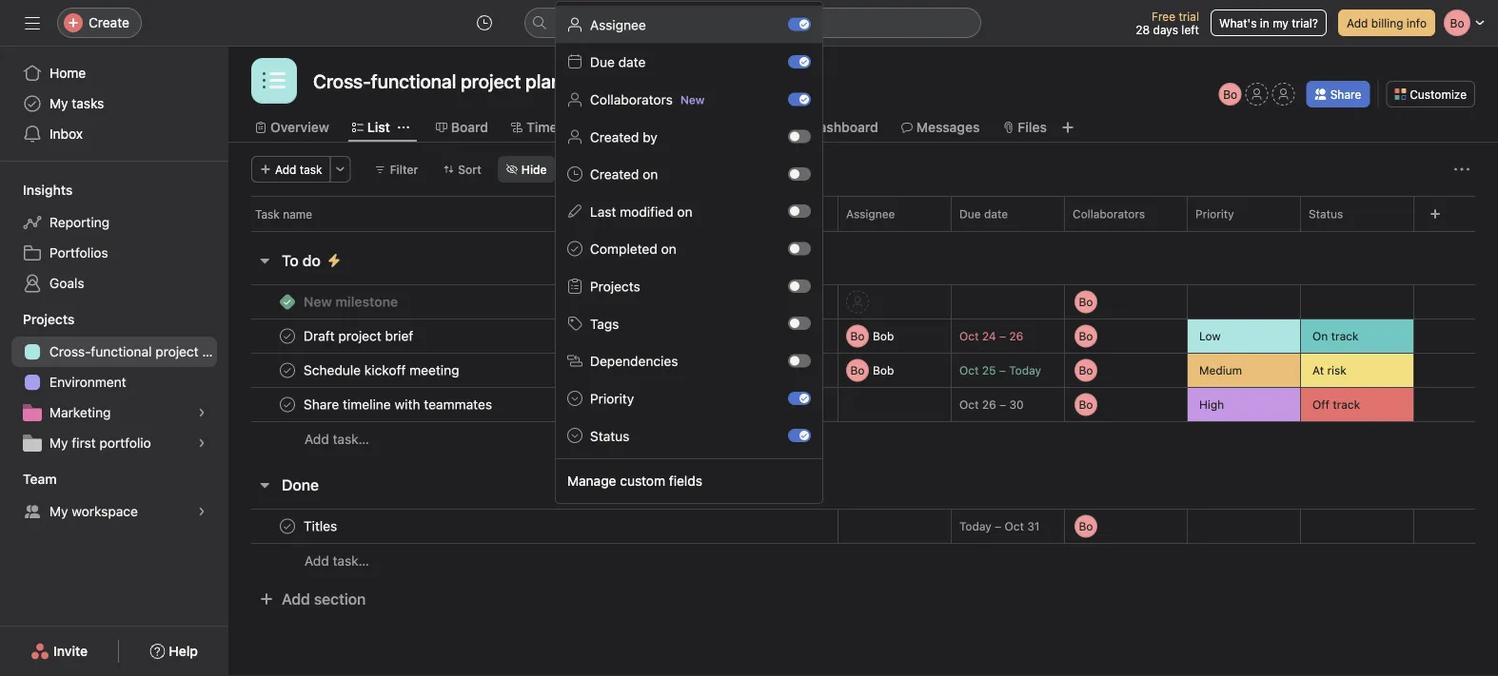 Task type: vqa. For each thing, say whether or not it's contained in the screenshot.
the a associated with This is a great message.
no



Task type: describe. For each thing, give the bounding box(es) containing it.
portfolios
[[50, 245, 108, 261]]

inbox
[[50, 126, 83, 142]]

hide
[[522, 163, 547, 176]]

more actions image
[[1455, 162, 1470, 177]]

my first portfolio
[[50, 436, 151, 451]]

today – oct 31
[[960, 520, 1040, 534]]

Titles text field
[[300, 518, 343, 537]]

timeline
[[527, 119, 580, 135]]

switch for completed on
[[788, 242, 811, 256]]

my workspace
[[50, 504, 138, 520]]

switch for priority
[[788, 392, 811, 405]]

status inside row
[[1309, 208, 1344, 221]]

titles cell
[[229, 509, 839, 545]]

trial?
[[1292, 16, 1319, 30]]

goals
[[50, 276, 84, 291]]

completed checkbox for oct 26
[[276, 394, 299, 417]]

due inside row
[[960, 208, 981, 221]]

board link
[[436, 117, 488, 138]]

add task… button for 2nd add task… row
[[305, 551, 369, 572]]

add inside header done tree grid
[[305, 554, 329, 569]]

dependencies
[[590, 354, 678, 370]]

rules for to do image
[[326, 253, 342, 269]]

row containing task name
[[229, 196, 1499, 231]]

– inside header done tree grid
[[995, 520, 1002, 534]]

environment
[[50, 375, 126, 390]]

oct 24 – 26
[[960, 330, 1024, 343]]

oct for oct 24 – 26
[[960, 330, 979, 343]]

completed image for oct 24 – 26
[[276, 325, 299, 348]]

show options image
[[1387, 209, 1399, 220]]

list link
[[352, 117, 390, 138]]

projects inside menu
[[590, 279, 641, 295]]

created by
[[590, 129, 658, 145]]

dashboard link
[[795, 117, 879, 138]]

invite button
[[18, 635, 100, 669]]

add to starred image
[[603, 73, 618, 89]]

share
[[1331, 88, 1362, 101]]

messages link
[[901, 117, 980, 138]]

off track button
[[1302, 388, 1414, 422]]

on track button
[[1302, 320, 1414, 353]]

my tasks link
[[11, 89, 217, 119]]

filter button
[[366, 156, 427, 183]]

priority inside row
[[1196, 208, 1235, 221]]

collapse task list for this section image
[[257, 478, 272, 493]]

cross-
[[50, 344, 91, 360]]

my for my tasks
[[50, 96, 68, 111]]

modified
[[620, 204, 674, 220]]

share button
[[1307, 81, 1370, 108]]

schedule kickoff meeting cell
[[229, 353, 839, 388]]

create button
[[57, 8, 142, 38]]

my first portfolio link
[[11, 428, 217, 459]]

hide button
[[498, 156, 556, 183]]

global element
[[0, 47, 229, 161]]

my for my workspace
[[50, 504, 68, 520]]

search button
[[525, 8, 982, 38]]

marketing link
[[11, 398, 217, 428]]

projects inside dropdown button
[[23, 312, 75, 328]]

Draft project brief text field
[[300, 327, 419, 346]]

add task
[[275, 163, 322, 176]]

insights element
[[0, 173, 229, 303]]

project
[[155, 344, 199, 360]]

last modified on
[[590, 204, 693, 220]]

timeline link
[[511, 117, 580, 138]]

filter
[[390, 163, 418, 176]]

workspace
[[72, 504, 138, 520]]

by
[[643, 129, 658, 145]]

header done tree grid
[[229, 508, 1499, 579]]

3 switch from the top
[[788, 93, 811, 106]]

manage
[[567, 473, 617, 489]]

switch for dependencies
[[788, 355, 811, 368]]

projects element
[[0, 303, 229, 463]]

list image
[[263, 70, 286, 92]]

26 inside row
[[982, 398, 997, 412]]

see details, marketing image
[[196, 408, 208, 419]]

completed checkbox for today
[[276, 516, 299, 538]]

bo inside 'button'
[[1224, 88, 1238, 101]]

projects button
[[0, 310, 75, 329]]

medium
[[1200, 364, 1243, 378]]

collaborators for collaborators
[[1073, 208, 1146, 221]]

Completed milestone checkbox
[[280, 295, 295, 310]]

manage custom fields
[[567, 473, 703, 489]]

Schedule kickoff meeting text field
[[300, 361, 465, 380]]

risk
[[1328, 364, 1347, 378]]

completed
[[590, 242, 658, 257]]

low button
[[1188, 320, 1301, 353]]

add task button
[[251, 156, 331, 183]]

cross-functional project plan
[[50, 344, 228, 360]]

completed image for today – oct 31
[[276, 516, 299, 538]]

done
[[282, 477, 319, 495]]

to
[[282, 252, 299, 270]]

my
[[1273, 16, 1289, 30]]

search list box
[[525, 8, 982, 38]]

bob for oct 25 – today
[[873, 364, 894, 378]]

insights
[[23, 182, 73, 198]]

plan
[[202, 344, 228, 360]]

switch for created on
[[788, 167, 811, 181]]

completed on
[[590, 242, 677, 257]]

at risk button
[[1302, 354, 1414, 388]]

assignee checkbox item
[[556, 6, 823, 43]]

details image for oct 26
[[815, 399, 826, 411]]

Share timeline with teammates text field
[[300, 396, 498, 415]]

add billing info button
[[1339, 10, 1436, 36]]

oct 26 – 30
[[960, 398, 1024, 412]]

2 horizontal spatial on
[[677, 204, 693, 220]]

high button
[[1188, 388, 1301, 422]]

show sort options image
[[815, 209, 826, 220]]

my tasks
[[50, 96, 104, 111]]

my workspace link
[[11, 497, 217, 528]]

calendar link
[[603, 117, 675, 138]]

oct inside header done tree grid
[[1005, 520, 1025, 534]]

reporting link
[[11, 208, 217, 238]]

row containing today
[[229, 508, 1499, 546]]

created for created by
[[590, 129, 639, 145]]

inbox link
[[11, 119, 217, 149]]

completed image for oct 26 – 30
[[276, 394, 299, 417]]

trial
[[1179, 10, 1200, 23]]

priority inside menu
[[590, 391, 634, 407]]

board
[[451, 119, 488, 135]]

to do
[[282, 252, 321, 270]]

row containing oct 26
[[229, 386, 1499, 424]]

menu containing assignee
[[556, 2, 823, 503]]

add billing info
[[1347, 16, 1427, 30]]

search
[[557, 15, 600, 30]]

teams element
[[0, 463, 229, 531]]

task
[[255, 208, 280, 221]]

see details, my first portfolio image
[[196, 438, 208, 449]]



Task type: locate. For each thing, give the bounding box(es) containing it.
1 horizontal spatial assignee
[[846, 208, 895, 221]]

completed checkbox inside "titles" cell
[[276, 516, 299, 538]]

1 completed image from the top
[[276, 359, 299, 382]]

2 add task… button from the top
[[305, 551, 369, 572]]

0 vertical spatial add task… row
[[229, 422, 1499, 457]]

2 vertical spatial my
[[50, 504, 68, 520]]

0 horizontal spatial due
[[590, 54, 615, 70]]

list
[[367, 119, 390, 135]]

– right 24
[[1000, 330, 1006, 343]]

0 vertical spatial created
[[590, 129, 639, 145]]

0 vertical spatial completed image
[[276, 325, 299, 348]]

30
[[1010, 398, 1024, 412]]

0 vertical spatial task…
[[333, 432, 369, 448]]

1 vertical spatial completed checkbox
[[276, 394, 299, 417]]

today inside header to do tree grid
[[1010, 364, 1042, 378]]

bob for oct 24 – 26
[[873, 330, 894, 343]]

add task… inside header to do tree grid
[[305, 432, 369, 448]]

1 vertical spatial my
[[50, 436, 68, 451]]

add tab image
[[1061, 120, 1076, 135]]

2 vertical spatial completed checkbox
[[276, 516, 299, 538]]

1 add task… from the top
[[305, 432, 369, 448]]

tasks
[[72, 96, 104, 111]]

collaborators inside row
[[1073, 208, 1146, 221]]

collaborators
[[590, 92, 673, 108], [1073, 208, 1146, 221]]

details image inside schedule kickoff meeting cell
[[815, 365, 826, 377]]

0 horizontal spatial projects
[[23, 312, 75, 328]]

1 vertical spatial due
[[960, 208, 981, 221]]

details image
[[815, 297, 826, 308], [815, 365, 826, 377], [815, 399, 826, 411]]

due date up add to starred 'icon' at top left
[[590, 54, 646, 70]]

track for on track
[[1332, 330, 1359, 343]]

completed image inside schedule kickoff meeting cell
[[276, 359, 299, 382]]

done button
[[282, 468, 319, 503]]

2 vertical spatial details image
[[815, 399, 826, 411]]

created on
[[590, 167, 658, 182]]

0 vertical spatial priority
[[1196, 208, 1235, 221]]

2 completed image from the top
[[276, 516, 299, 538]]

assignee inside checkbox item
[[590, 17, 646, 33]]

at risk
[[1313, 364, 1347, 378]]

1 completed image from the top
[[276, 325, 299, 348]]

1 vertical spatial collaborators
[[1073, 208, 1146, 221]]

completed milestone image
[[280, 295, 295, 310]]

my inside global element
[[50, 96, 68, 111]]

my
[[50, 96, 68, 111], [50, 436, 68, 451], [50, 504, 68, 520]]

add task… button for 2nd add task… row from the bottom of the page
[[305, 429, 369, 450]]

sort button
[[434, 156, 490, 183]]

insights button
[[0, 181, 73, 200]]

high
[[1200, 398, 1225, 412]]

header to do tree grid
[[229, 283, 1499, 457]]

free trial 28 days left
[[1136, 10, 1200, 36]]

0 vertical spatial assignee
[[590, 17, 646, 33]]

add task… inside header done tree grid
[[305, 554, 369, 569]]

collaborators inside menu
[[590, 92, 673, 108]]

0 vertical spatial track
[[1332, 330, 1359, 343]]

completed checkbox for oct 25
[[276, 359, 299, 382]]

customize
[[1410, 88, 1467, 101]]

5 switch from the top
[[788, 167, 811, 181]]

add inside "button"
[[282, 591, 310, 609]]

create
[[89, 15, 129, 30]]

24
[[982, 330, 997, 343]]

created for created on
[[590, 167, 639, 182]]

due up add to starred 'icon' at top left
[[590, 54, 615, 70]]

bo for oct 24 – 26
[[851, 330, 865, 343]]

share timeline with teammates cell
[[229, 388, 839, 423]]

tab actions image
[[398, 122, 409, 133]]

home
[[50, 65, 86, 81]]

what's in my trial?
[[1220, 16, 1319, 30]]

due
[[590, 54, 615, 70], [960, 208, 981, 221]]

status inside menu
[[590, 429, 630, 444]]

row
[[229, 196, 1499, 231], [251, 230, 1476, 232], [229, 283, 1499, 321], [229, 318, 1499, 356], [229, 352, 1499, 390], [229, 386, 1499, 424], [229, 508, 1499, 546]]

team button
[[0, 470, 57, 489]]

switch for assignee
[[788, 18, 811, 31]]

0 vertical spatial collaborators
[[590, 92, 673, 108]]

assignee up add to starred 'icon' at top left
[[590, 17, 646, 33]]

invite
[[53, 644, 88, 660]]

days
[[1154, 23, 1179, 36]]

26 right 24
[[1010, 330, 1024, 343]]

oct left 24
[[960, 330, 979, 343]]

2 add task… from the top
[[305, 554, 369, 569]]

7 switch from the top
[[788, 242, 811, 256]]

switch
[[788, 18, 811, 31], [788, 55, 811, 69], [788, 93, 811, 106], [788, 130, 811, 143], [788, 167, 811, 181], [788, 205, 811, 218], [788, 242, 811, 256], [788, 280, 811, 293], [788, 317, 811, 331], [788, 355, 811, 368], [788, 392, 811, 405], [788, 430, 811, 443]]

add left "section"
[[282, 591, 310, 609]]

portfolios link
[[11, 238, 217, 269]]

completed checkbox inside schedule kickoff meeting cell
[[276, 359, 299, 382]]

track right on at the right of page
[[1332, 330, 1359, 343]]

dashboard
[[810, 119, 879, 135]]

my inside teams element
[[50, 504, 68, 520]]

2 created from the top
[[590, 167, 639, 182]]

9 switch from the top
[[788, 317, 811, 331]]

date up collaborators new
[[619, 54, 646, 70]]

name
[[283, 208, 312, 221]]

my left first at the left bottom of page
[[50, 436, 68, 451]]

1 horizontal spatial due date
[[960, 208, 1008, 221]]

1 vertical spatial add task… button
[[305, 551, 369, 572]]

overview link
[[255, 117, 329, 138]]

switch for status
[[788, 430, 811, 443]]

help
[[169, 644, 198, 660]]

task… inside header to do tree grid
[[333, 432, 369, 448]]

completed checkbox inside share timeline with teammates cell
[[276, 394, 299, 417]]

projects down completed
[[590, 279, 641, 295]]

add task… button inside header done tree grid
[[305, 551, 369, 572]]

task… down share timeline with teammates text box
[[333, 432, 369, 448]]

1 horizontal spatial today
[[1010, 364, 1042, 378]]

first
[[72, 436, 96, 451]]

1 created from the top
[[590, 129, 639, 145]]

add inside header to do tree grid
[[305, 432, 329, 448]]

0 vertical spatial due date
[[590, 54, 646, 70]]

collapse task list for this section image
[[257, 253, 272, 269]]

1 completed checkbox from the top
[[276, 359, 299, 382]]

1 vertical spatial date
[[984, 208, 1008, 221]]

details image inside share timeline with teammates cell
[[815, 399, 826, 411]]

0 horizontal spatial assignee
[[590, 17, 646, 33]]

0 vertical spatial my
[[50, 96, 68, 111]]

1 vertical spatial completed image
[[276, 516, 299, 538]]

oct 25 – today
[[960, 364, 1042, 378]]

1 add task… row from the top
[[229, 422, 1499, 457]]

created down created by
[[590, 167, 639, 182]]

add task… down 'titles' text box
[[305, 554, 369, 569]]

1 vertical spatial 26
[[982, 398, 997, 412]]

1 vertical spatial track
[[1333, 398, 1361, 412]]

0 vertical spatial bo
[[1224, 88, 1238, 101]]

cross-functional project plan link
[[11, 337, 228, 368]]

history image
[[477, 15, 492, 30]]

low
[[1200, 330, 1221, 343]]

2 completed image from the top
[[276, 394, 299, 417]]

2 details image from the top
[[815, 365, 826, 377]]

1 vertical spatial bo
[[851, 330, 865, 343]]

billing
[[1372, 16, 1404, 30]]

today inside row
[[960, 520, 992, 534]]

portfolio
[[99, 436, 151, 451]]

– right 25
[[1000, 364, 1006, 378]]

see details, my workspace image
[[196, 507, 208, 518]]

on down by
[[643, 167, 658, 182]]

bo
[[1224, 88, 1238, 101], [851, 330, 865, 343], [851, 364, 865, 378]]

1 switch from the top
[[788, 18, 811, 31]]

0 horizontal spatial today
[[960, 520, 992, 534]]

more actions image
[[335, 164, 346, 175]]

2 add task… row from the top
[[229, 544, 1499, 579]]

last
[[590, 204, 616, 220]]

1 horizontal spatial on
[[661, 242, 677, 257]]

0 vertical spatial status
[[1309, 208, 1344, 221]]

add left billing
[[1347, 16, 1369, 30]]

draft project brief cell
[[229, 319, 839, 354]]

assignee right show sort options icon
[[846, 208, 895, 221]]

1 horizontal spatial projects
[[590, 279, 641, 295]]

my for my first portfolio
[[50, 436, 68, 451]]

0 vertical spatial projects
[[590, 279, 641, 295]]

tags
[[590, 316, 619, 332]]

switch inside assignee checkbox item
[[788, 18, 811, 31]]

1 horizontal spatial date
[[984, 208, 1008, 221]]

oct down oct 25 – today
[[960, 398, 979, 412]]

1 add task… button from the top
[[305, 429, 369, 450]]

– left 30
[[1000, 398, 1007, 412]]

1 vertical spatial add task…
[[305, 554, 369, 569]]

switch for tags
[[788, 317, 811, 331]]

completed image
[[276, 359, 299, 382], [276, 516, 299, 538]]

add task… button down 'titles' text box
[[305, 551, 369, 572]]

1 task… from the top
[[333, 432, 369, 448]]

6 switch from the top
[[788, 205, 811, 218]]

collaborators for collaborators new
[[590, 92, 673, 108]]

on right modified
[[677, 204, 693, 220]]

completed image inside "titles" cell
[[276, 516, 299, 538]]

status
[[1309, 208, 1344, 221], [590, 429, 630, 444]]

at
[[1313, 364, 1325, 378]]

0 horizontal spatial status
[[590, 429, 630, 444]]

date down files link on the right top
[[984, 208, 1008, 221]]

0 horizontal spatial collaborators
[[590, 92, 673, 108]]

do
[[303, 252, 321, 270]]

1 bob from the top
[[873, 330, 894, 343]]

8 switch from the top
[[788, 280, 811, 293]]

–
[[1000, 330, 1006, 343], [1000, 364, 1006, 378], [1000, 398, 1007, 412], [995, 520, 1002, 534]]

3 my from the top
[[50, 504, 68, 520]]

1 horizontal spatial priority
[[1196, 208, 1235, 221]]

1 my from the top
[[50, 96, 68, 111]]

add task… button up done button
[[305, 429, 369, 450]]

environment link
[[11, 368, 217, 398]]

2 switch from the top
[[788, 55, 811, 69]]

0 vertical spatial details image
[[815, 297, 826, 308]]

1 vertical spatial priority
[[590, 391, 634, 407]]

overview
[[270, 119, 329, 135]]

0 horizontal spatial on
[[643, 167, 658, 182]]

files link
[[1003, 117, 1047, 138]]

on for created on
[[643, 167, 658, 182]]

completed image for oct 25 – today
[[276, 359, 299, 382]]

1 horizontal spatial due
[[960, 208, 981, 221]]

1 vertical spatial on
[[677, 204, 693, 220]]

off
[[1313, 398, 1330, 412]]

completed image down completed milestone checkbox
[[276, 325, 299, 348]]

4 switch from the top
[[788, 130, 811, 143]]

oct for oct 25 – today
[[960, 364, 979, 378]]

1 details image from the top
[[815, 297, 826, 308]]

3 completed checkbox from the top
[[276, 516, 299, 538]]

1 vertical spatial add task… row
[[229, 544, 1499, 579]]

2 vertical spatial bo
[[851, 364, 865, 378]]

25
[[982, 364, 996, 378]]

task name
[[255, 208, 312, 221]]

add field image
[[1430, 209, 1442, 220]]

1 vertical spatial projects
[[23, 312, 75, 328]]

completed image
[[276, 325, 299, 348], [276, 394, 299, 417]]

reporting
[[50, 215, 110, 230]]

Completed checkbox
[[276, 359, 299, 382], [276, 394, 299, 417], [276, 516, 299, 538]]

add task…
[[305, 432, 369, 448], [305, 554, 369, 569]]

home link
[[11, 58, 217, 89]]

2 bob from the top
[[873, 364, 894, 378]]

new
[[681, 93, 705, 107]]

add task… button
[[305, 429, 369, 450], [305, 551, 369, 572]]

switch for due date
[[788, 55, 811, 69]]

1 horizontal spatial 26
[[1010, 330, 1024, 343]]

1 vertical spatial due date
[[960, 208, 1008, 221]]

switch for projects
[[788, 280, 811, 293]]

track inside 'dropdown button'
[[1333, 398, 1361, 412]]

None text field
[[309, 64, 567, 98]]

New milestone text field
[[300, 293, 404, 312]]

completed image down completed checkbox
[[276, 394, 299, 417]]

3 details image from the top
[[815, 399, 826, 411]]

status left the show options image
[[1309, 208, 1344, 221]]

31
[[1028, 520, 1040, 534]]

add section button
[[251, 583, 374, 617]]

calendar
[[618, 119, 675, 135]]

0 vertical spatial add task…
[[305, 432, 369, 448]]

due inside menu
[[590, 54, 615, 70]]

my left "tasks"
[[50, 96, 68, 111]]

today left 31
[[960, 520, 992, 534]]

26
[[1010, 330, 1024, 343], [982, 398, 997, 412]]

28
[[1136, 23, 1150, 36]]

0 vertical spatial due
[[590, 54, 615, 70]]

due down the messages on the right of page
[[960, 208, 981, 221]]

to do button
[[282, 244, 321, 278]]

completed image down completed checkbox
[[276, 359, 299, 382]]

0 vertical spatial on
[[643, 167, 658, 182]]

help button
[[137, 635, 210, 669]]

on
[[1313, 330, 1329, 343]]

0 horizontal spatial due date
[[590, 54, 646, 70]]

menu
[[556, 2, 823, 503]]

add task… row
[[229, 422, 1499, 457], [229, 544, 1499, 579]]

details image for oct 25
[[815, 365, 826, 377]]

sort
[[458, 163, 482, 176]]

0 vertical spatial 26
[[1010, 330, 1024, 343]]

0 horizontal spatial date
[[619, 54, 646, 70]]

add up done button
[[305, 432, 329, 448]]

add down 'titles' text box
[[305, 554, 329, 569]]

0 horizontal spatial 26
[[982, 398, 997, 412]]

task… inside header done tree grid
[[333, 554, 369, 569]]

oct left 31
[[1005, 520, 1025, 534]]

task… up "section"
[[333, 554, 369, 569]]

1 vertical spatial assignee
[[846, 208, 895, 221]]

today
[[1010, 364, 1042, 378], [960, 520, 992, 534]]

completed image left 'titles' text box
[[276, 516, 299, 538]]

new milestone cell
[[229, 285, 839, 320]]

1 vertical spatial task…
[[333, 554, 369, 569]]

task
[[300, 163, 322, 176]]

oct for oct 26 – 30
[[960, 398, 979, 412]]

team
[[23, 472, 57, 488]]

track for off track
[[1333, 398, 1361, 412]]

oct left 25
[[960, 364, 979, 378]]

11 switch from the top
[[788, 392, 811, 405]]

1 vertical spatial completed image
[[276, 394, 299, 417]]

1 vertical spatial today
[[960, 520, 992, 534]]

switch for last modified on
[[788, 205, 811, 218]]

projects up the cross-
[[23, 312, 75, 328]]

on track
[[1313, 330, 1359, 343]]

due date down the messages on the right of page
[[960, 208, 1008, 221]]

0 vertical spatial date
[[619, 54, 646, 70]]

2 vertical spatial on
[[661, 242, 677, 257]]

0 vertical spatial bob
[[873, 330, 894, 343]]

my inside projects element
[[50, 436, 68, 451]]

today up 30
[[1010, 364, 1042, 378]]

10 switch from the top
[[788, 355, 811, 368]]

medium button
[[1188, 354, 1301, 388]]

– for 30
[[1000, 398, 1007, 412]]

switch for created by
[[788, 130, 811, 143]]

completed image inside draft project brief cell
[[276, 325, 299, 348]]

my down the team
[[50, 504, 68, 520]]

on down modified
[[661, 242, 677, 257]]

track right off
[[1333, 398, 1361, 412]]

2 completed checkbox from the top
[[276, 394, 299, 417]]

2 my from the top
[[50, 436, 68, 451]]

– left 31
[[995, 520, 1002, 534]]

1 horizontal spatial collaborators
[[1073, 208, 1146, 221]]

files
[[1018, 119, 1047, 135]]

0 vertical spatial add task… button
[[305, 429, 369, 450]]

on for completed on
[[661, 242, 677, 257]]

1 vertical spatial details image
[[815, 365, 826, 377]]

1 vertical spatial bob
[[873, 364, 894, 378]]

add left the task
[[275, 163, 297, 176]]

1 horizontal spatial status
[[1309, 208, 1344, 221]]

track
[[1332, 330, 1359, 343], [1333, 398, 1361, 412]]

0 vertical spatial today
[[1010, 364, 1042, 378]]

oct
[[960, 330, 979, 343], [960, 364, 979, 378], [960, 398, 979, 412], [1005, 520, 1025, 534]]

0 vertical spatial completed image
[[276, 359, 299, 382]]

26 left 30
[[982, 398, 997, 412]]

2 task… from the top
[[333, 554, 369, 569]]

status up manage
[[590, 429, 630, 444]]

bob
[[873, 330, 894, 343], [873, 364, 894, 378]]

add task… up done button
[[305, 432, 369, 448]]

0 horizontal spatial priority
[[590, 391, 634, 407]]

created left by
[[590, 129, 639, 145]]

– for today
[[1000, 364, 1006, 378]]

bo button
[[1219, 83, 1242, 106]]

12 switch from the top
[[788, 430, 811, 443]]

task…
[[333, 432, 369, 448], [333, 554, 369, 569]]

left
[[1182, 23, 1200, 36]]

1 vertical spatial status
[[590, 429, 630, 444]]

hide sidebar image
[[25, 15, 40, 30]]

add task… button inside header to do tree grid
[[305, 429, 369, 450]]

1 vertical spatial created
[[590, 167, 639, 182]]

track inside popup button
[[1332, 330, 1359, 343]]

0 vertical spatial completed checkbox
[[276, 359, 299, 382]]

details image
[[815, 331, 826, 342]]

bo for oct 25 – today
[[851, 364, 865, 378]]

Completed checkbox
[[276, 325, 299, 348]]

– for 26
[[1000, 330, 1006, 343]]

due date inside row
[[960, 208, 1008, 221]]



